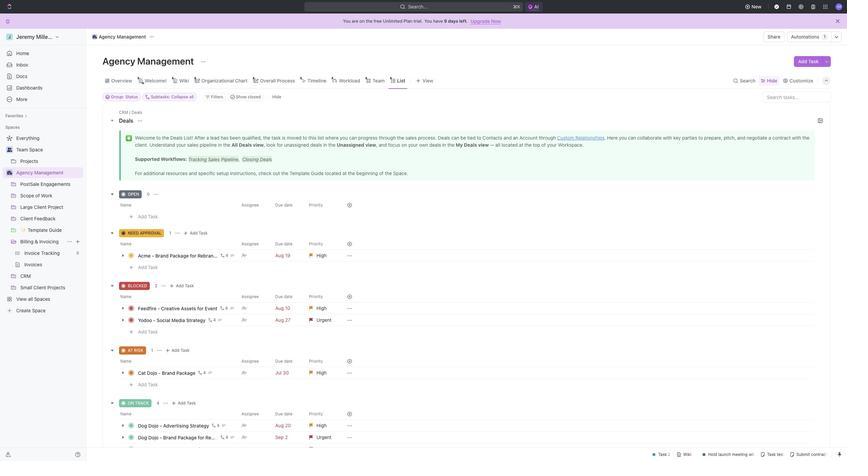 Task type: describe. For each thing, give the bounding box(es) containing it.
docs
[[16, 73, 27, 79]]

name for need approval
[[120, 242, 132, 247]]

- left social
[[153, 318, 156, 323]]

4 button for feedfire - creative assets for event
[[219, 305, 229, 312]]

add task up assets
[[176, 284, 194, 289]]

billing & invoicing
[[20, 239, 59, 245]]

name button for 1
[[119, 239, 238, 250]]

0 vertical spatial agency management
[[99, 34, 146, 40]]

search
[[741, 78, 756, 83]]

client for small
[[33, 285, 46, 291]]

j
[[8, 34, 11, 39]]

invoice
[[24, 250, 40, 256]]

guide
[[49, 227, 62, 233]]

4 button for acme - brand package for rebranding
[[219, 253, 229, 259]]

trial.
[[414, 18, 423, 24]]

overview
[[111, 78, 132, 83]]

4 for acme - brand package for rebranding
[[226, 253, 228, 258]]

invoice tracking
[[24, 250, 60, 256]]

add up advertising
[[178, 401, 186, 406]]

4 due date from the top
[[276, 359, 293, 364]]

create
[[16, 308, 31, 314]]

organizational chart
[[202, 78, 248, 83]]

✨ template guide link
[[20, 225, 82, 236]]

1 for cat dojo - brand package
[[151, 348, 153, 353]]

4 priority button from the top
[[305, 356, 339, 367]]

1 vertical spatial agency management
[[103, 56, 196, 67]]

task up cat dojo - brand package
[[181, 348, 190, 353]]

✨
[[20, 227, 26, 233]]

name for open
[[120, 203, 132, 208]]

project
[[48, 204, 63, 210]]

0 vertical spatial agency
[[99, 34, 116, 40]]

4 due from the top
[[276, 359, 283, 364]]

overview link
[[110, 76, 132, 85]]

0 vertical spatial all
[[189, 94, 194, 100]]

client for large
[[34, 204, 47, 210]]

workspace
[[56, 34, 84, 40]]

overall
[[260, 78, 276, 83]]

unlimited
[[383, 18, 403, 24]]

✨ template guide
[[20, 227, 62, 233]]

media
[[172, 318, 185, 323]]

dashboards
[[16, 85, 43, 91]]

0 vertical spatial brand
[[155, 253, 169, 259]]

0 horizontal spatial spaces
[[5, 125, 20, 130]]

blocked
[[128, 284, 147, 289]]

now
[[492, 18, 501, 24]]

team space
[[16, 147, 43, 153]]

task up customize
[[809, 59, 819, 64]]

small
[[20, 285, 32, 291]]

high button for cat dojo - brand package
[[305, 367, 339, 380]]

subtasks: collapse all
[[151, 94, 194, 100]]

add task button down yodoo
[[135, 328, 161, 337]]

status
[[125, 94, 138, 100]]

more button
[[3, 94, 83, 105]]

billing & invoicing link
[[20, 237, 64, 247]]

postsale
[[20, 181, 39, 187]]

yodoo - social media strategy
[[138, 318, 206, 323]]

small client projects
[[20, 285, 65, 291]]

1 horizontal spatial projects
[[47, 285, 65, 291]]

home link
[[3, 48, 83, 59]]

workload
[[339, 78, 360, 83]]

Search tasks... text field
[[764, 92, 831, 102]]

for for event
[[197, 306, 204, 312]]

4 for dog dojo - advertising strategy
[[217, 424, 220, 429]]

search...
[[408, 4, 428, 9]]

share
[[768, 34, 781, 40]]

cat dojo - brand package
[[138, 371, 196, 376]]

view for view
[[423, 78, 434, 83]]

of
[[35, 193, 40, 199]]

team space link
[[16, 145, 82, 155]]

track
[[135, 401, 149, 406]]

small client projects link
[[20, 283, 82, 293]]

large client project
[[20, 204, 63, 210]]

create space
[[16, 308, 46, 314]]

everything
[[16, 135, 39, 141]]

due for 1
[[276, 242, 283, 247]]

priority button for 0
[[305, 200, 339, 211]]

approval
[[140, 231, 162, 236]]

space for team space
[[29, 147, 43, 153]]

4 for cat dojo - brand package
[[203, 371, 206, 376]]

crm for crm
[[20, 273, 31, 279]]

4 button for dog dojo - advertising strategy
[[211, 423, 221, 430]]

add task down yodoo
[[138, 329, 158, 335]]

assignee button for risk
[[238, 356, 271, 367]]

4 name button from the top
[[119, 356, 238, 367]]

inbox
[[16, 62, 28, 68]]

assignee for track
[[242, 412, 259, 417]]

process
[[277, 78, 295, 83]]

for for rebranding
[[190, 253, 196, 259]]

due date for 0
[[276, 203, 293, 208]]

add up feedfire - creative assets for event
[[176, 284, 184, 289]]

1 vertical spatial management
[[137, 56, 194, 67]]

group:
[[111, 94, 124, 100]]

task up advertising
[[187, 401, 196, 406]]

add down cat
[[138, 382, 147, 388]]

urgent button for dog dojo - brand package for rebranding
[[305, 432, 339, 444]]

add task button up advertising
[[170, 400, 199, 408]]

new
[[752, 4, 762, 9]]

docs link
[[3, 71, 83, 82]]

add task button down cat
[[135, 381, 161, 389]]

4 due date button from the top
[[271, 356, 305, 367]]

everything link
[[3, 133, 82, 144]]

upgrade now link
[[471, 18, 501, 24]]

4 button for yodoo - social media strategy
[[207, 317, 217, 324]]

engagements
[[41, 181, 71, 187]]

4 name from the top
[[120, 359, 132, 364]]

add up customize
[[799, 59, 808, 64]]

9
[[444, 18, 447, 24]]

more
[[16, 96, 27, 102]]

high for feedfire - creative assets for event
[[317, 306, 327, 311]]

task down cat dojo - brand package
[[148, 382, 158, 388]]

priority for 1
[[309, 242, 323, 247]]

user group image
[[7, 148, 12, 152]]

add task up approval
[[138, 214, 158, 220]]

1 vertical spatial rebranding
[[206, 435, 231, 441]]

upgrade
[[471, 18, 490, 24]]

add task up advertising
[[178, 401, 196, 406]]

4 for dog dojo - brand package for rebranding
[[226, 435, 228, 440]]

collapse
[[171, 94, 188, 100]]

billing
[[20, 239, 33, 245]]

at risk
[[128, 348, 143, 353]]

name button for 0
[[119, 200, 238, 211]]

high for dog dojo - advertising strategy
[[317, 423, 327, 429]]

0 vertical spatial deals
[[132, 110, 142, 115]]

4 priority from the top
[[309, 359, 323, 364]]

date for 4
[[284, 412, 293, 417]]

show closed button
[[228, 93, 264, 101]]

add task button up customize
[[795, 56, 823, 67]]

hide button
[[270, 93, 284, 101]]

0 horizontal spatial agency management link
[[16, 168, 82, 178]]

space for create space
[[32, 308, 46, 314]]

- left advertising
[[160, 423, 162, 429]]

advertising
[[163, 423, 189, 429]]

ai button
[[525, 2, 543, 12]]

package for dog dojo - brand package for rebranding
[[178, 435, 197, 441]]

welcome!
[[145, 78, 167, 83]]

view button
[[414, 73, 436, 89]]

agency inside tree
[[16, 170, 33, 176]]

invoices
[[24, 262, 42, 268]]

dog dojo - advertising strategy
[[138, 423, 209, 429]]

due for 4
[[276, 412, 283, 417]]

add up need approval
[[138, 214, 147, 220]]

home
[[16, 50, 29, 56]]

acme - brand package for rebranding
[[138, 253, 223, 259]]

name for blocked
[[120, 295, 132, 300]]

urgent for dog dojo - brand package for rebranding
[[317, 435, 332, 441]]

add task up the 'acme - brand package for rebranding'
[[190, 231, 208, 236]]

strategy for yodoo - social media strategy
[[186, 318, 206, 323]]

add down acme on the left bottom
[[138, 265, 147, 270]]

add task button down acme on the left bottom
[[135, 264, 161, 272]]

3 due date button from the top
[[271, 292, 305, 303]]

create space link
[[3, 306, 82, 316]]

free
[[374, 18, 382, 24]]

1 for acme - brand package for rebranding
[[169, 231, 171, 236]]

view all spaces
[[16, 296, 50, 302]]

1 assignee from the top
[[242, 203, 259, 208]]

automations
[[792, 34, 820, 40]]

high for acme - brand package for rebranding
[[317, 253, 327, 259]]

customize button
[[781, 76, 816, 85]]

priority button for 4
[[305, 409, 339, 420]]

4 link
[[138, 445, 236, 455]]

wiki
[[179, 78, 189, 83]]

workload link
[[338, 76, 360, 85]]

name button for 2
[[119, 292, 238, 303]]

view for view all spaces
[[16, 296, 27, 302]]

jeremy miller's workspace, , element
[[6, 34, 13, 40]]

at
[[128, 348, 133, 353]]

projects link
[[20, 156, 82, 167]]



Task type: locate. For each thing, give the bounding box(es) containing it.
1 horizontal spatial view
[[423, 78, 434, 83]]

3 priority button from the top
[[305, 292, 339, 303]]

wiki link
[[178, 76, 189, 85]]

jeremy
[[16, 34, 35, 40]]

crm for crm / deals
[[119, 110, 128, 115]]

1 right risk
[[151, 348, 153, 353]]

0 vertical spatial client
[[34, 204, 47, 210]]

on left the track
[[128, 401, 134, 406]]

high for cat dojo - brand package
[[317, 370, 327, 376]]

4 high button from the top
[[305, 420, 339, 432]]

1 vertical spatial for
[[197, 306, 204, 312]]

feedback
[[34, 216, 56, 222]]

postsale engagements link
[[20, 179, 82, 190]]

hide inside button
[[273, 94, 282, 100]]

0 vertical spatial urgent
[[317, 318, 332, 323]]

1 name button from the top
[[119, 200, 238, 211]]

you left have
[[425, 18, 432, 24]]

name down the open
[[120, 203, 132, 208]]

assignee for risk
[[242, 359, 259, 364]]

tree inside sidebar navigation
[[3, 133, 83, 316]]

add task button
[[795, 56, 823, 67], [135, 213, 161, 221], [182, 230, 211, 238], [135, 264, 161, 272], [168, 282, 197, 290], [135, 328, 161, 337], [164, 347, 192, 355], [135, 381, 161, 389], [170, 400, 199, 408]]

task up the 'acme - brand package for rebranding'
[[199, 231, 208, 236]]

0 vertical spatial package
[[170, 253, 189, 259]]

2 vertical spatial 1
[[151, 348, 153, 353]]

team inside team link
[[373, 78, 385, 83]]

dojo for cat dojo - brand package
[[147, 371, 157, 376]]

add up cat dojo - brand package
[[172, 348, 180, 353]]

5 due from the top
[[276, 412, 283, 417]]

1 due date from the top
[[276, 203, 293, 208]]

2 due date from the top
[[276, 242, 293, 247]]

space down "everything" link
[[29, 147, 43, 153]]

hide down 'overall process' 'link'
[[273, 94, 282, 100]]

0 horizontal spatial 1
[[151, 348, 153, 353]]

1 vertical spatial deals
[[119, 118, 135, 124]]

3 urgent from the top
[[317, 447, 332, 453]]

2 vertical spatial agency management
[[16, 170, 63, 176]]

2 name button from the top
[[119, 239, 238, 250]]

view
[[423, 78, 434, 83], [16, 296, 27, 302]]

dog
[[138, 423, 147, 429], [138, 435, 147, 441]]

list link
[[396, 76, 406, 85]]

you left are
[[343, 18, 351, 24]]

- right feedfire
[[158, 306, 160, 312]]

dojo down dog dojo - advertising strategy
[[148, 435, 159, 441]]

view all spaces link
[[3, 294, 82, 305]]

4 date from the top
[[284, 359, 293, 364]]

favorites button
[[3, 112, 30, 120]]

dog down the track
[[138, 423, 147, 429]]

due date button for 4
[[271, 409, 305, 420]]

due for 0
[[276, 203, 283, 208]]

0 vertical spatial on
[[360, 18, 365, 24]]

1 right approval
[[169, 231, 171, 236]]

on
[[360, 18, 365, 24], [128, 401, 134, 406]]

add up the 'acme - brand package for rebranding'
[[190, 231, 198, 236]]

add task button up cat dojo - brand package
[[164, 347, 192, 355]]

you are on the free unlimited plan trial. you have 9 days left. upgrade now
[[343, 18, 501, 24]]

0 horizontal spatial view
[[16, 296, 27, 302]]

management inside sidebar navigation
[[34, 170, 63, 176]]

client up client feedback
[[34, 204, 47, 210]]

1 horizontal spatial you
[[425, 18, 432, 24]]

3 high from the top
[[317, 370, 327, 376]]

high button for acme - brand package for rebranding
[[305, 250, 339, 262]]

2 due from the top
[[276, 242, 283, 247]]

agency management link
[[90, 33, 148, 41], [16, 168, 82, 178]]

agency management up "postsale engagements"
[[16, 170, 63, 176]]

2 urgent from the top
[[317, 435, 332, 441]]

invoice tracking link
[[24, 248, 74, 259]]

4 button for cat dojo - brand package
[[197, 370, 207, 377]]

4 high from the top
[[317, 423, 327, 429]]

0 horizontal spatial crm
[[20, 273, 31, 279]]

invoices link
[[24, 260, 82, 270]]

2 high from the top
[[317, 306, 327, 311]]

1 vertical spatial brand
[[162, 371, 175, 376]]

deals down the /
[[119, 118, 135, 124]]

event
[[205, 306, 218, 312]]

name button down 0
[[119, 200, 238, 211]]

1 vertical spatial urgent
[[317, 435, 332, 441]]

5 due date button from the top
[[271, 409, 305, 420]]

0 vertical spatial view
[[423, 78, 434, 83]]

5 priority button from the top
[[305, 409, 339, 420]]

0 vertical spatial space
[[29, 147, 43, 153]]

2 due date button from the top
[[271, 239, 305, 250]]

on inside you are on the free unlimited plan trial. you have 9 days left. upgrade now
[[360, 18, 365, 24]]

0 vertical spatial crm
[[119, 110, 128, 115]]

team
[[373, 78, 385, 83], [16, 147, 28, 153]]

due date button
[[271, 200, 305, 211], [271, 239, 305, 250], [271, 292, 305, 303], [271, 356, 305, 367], [271, 409, 305, 420]]

open
[[128, 192, 139, 197]]

feedfire - creative assets for event
[[138, 306, 218, 312]]

package for cat dojo - brand package
[[177, 371, 196, 376]]

2 priority from the top
[[309, 242, 323, 247]]

0 horizontal spatial team
[[16, 147, 28, 153]]

urgent for yodoo - social media strategy
[[317, 318, 332, 323]]

&
[[35, 239, 38, 245]]

5 name from the top
[[120, 412, 132, 417]]

1 horizontal spatial agency management link
[[90, 33, 148, 41]]

1 urgent from the top
[[317, 318, 332, 323]]

projects
[[20, 158, 38, 164], [47, 285, 65, 291]]

2 assignee from the top
[[242, 242, 259, 247]]

2 vertical spatial management
[[34, 170, 63, 176]]

1 high from the top
[[317, 253, 327, 259]]

5 assignee button from the top
[[238, 409, 271, 420]]

0 horizontal spatial you
[[343, 18, 351, 24]]

new button
[[743, 1, 766, 12]]

1 vertical spatial strategy
[[190, 423, 209, 429]]

1 assignee button from the top
[[238, 200, 271, 211]]

closed
[[248, 94, 261, 100]]

2 urgent button from the top
[[305, 432, 339, 444]]

name down blocked
[[120, 295, 132, 300]]

task down acme on the left bottom
[[148, 265, 158, 270]]

name button up advertising
[[119, 409, 238, 420]]

0 vertical spatial for
[[190, 253, 196, 259]]

3 due from the top
[[276, 295, 283, 300]]

⌘k
[[513, 4, 521, 9]]

business time image
[[7, 171, 12, 175]]

agency
[[99, 34, 116, 40], [103, 56, 135, 67], [16, 170, 33, 176]]

dog for dog dojo - advertising strategy
[[138, 423, 147, 429]]

dog down dog dojo - advertising strategy
[[138, 435, 147, 441]]

chart
[[235, 78, 248, 83]]

name button up feedfire - creative assets for event
[[119, 292, 238, 303]]

- right cat
[[159, 371, 161, 376]]

date for 0
[[284, 203, 293, 208]]

work
[[41, 193, 52, 199]]

overall process link
[[259, 76, 295, 85]]

0 horizontal spatial on
[[128, 401, 134, 406]]

hide right search
[[768, 78, 778, 83]]

task up approval
[[148, 214, 158, 220]]

urgent button for yodoo - social media strategy
[[305, 315, 339, 327]]

add down yodoo
[[138, 329, 147, 335]]

due date for 4
[[276, 412, 293, 417]]

5 priority from the top
[[309, 412, 323, 417]]

5 name button from the top
[[119, 409, 238, 420]]

2 vertical spatial agency
[[16, 170, 33, 176]]

urgent
[[317, 318, 332, 323], [317, 435, 332, 441], [317, 447, 332, 453]]

2 vertical spatial package
[[178, 435, 197, 441]]

space down view all spaces link
[[32, 308, 46, 314]]

tree containing everything
[[3, 133, 83, 316]]

organizational chart link
[[200, 76, 248, 85]]

1 horizontal spatial crm
[[119, 110, 128, 115]]

team inside team space link
[[16, 147, 28, 153]]

1 vertical spatial agency
[[103, 56, 135, 67]]

0 horizontal spatial projects
[[20, 158, 38, 164]]

assignee button
[[238, 200, 271, 211], [238, 239, 271, 250], [238, 292, 271, 303], [238, 356, 271, 367], [238, 409, 271, 420]]

crm up small
[[20, 273, 31, 279]]

5 due date from the top
[[276, 412, 293, 417]]

1 due from the top
[[276, 203, 283, 208]]

agency up the overview
[[103, 56, 135, 67]]

3 assignee from the top
[[242, 295, 259, 300]]

the
[[366, 18, 373, 24]]

agency management inside sidebar navigation
[[16, 170, 63, 176]]

1 vertical spatial crm
[[20, 273, 31, 279]]

scope of work link
[[20, 191, 82, 201]]

1 date from the top
[[284, 203, 293, 208]]

crm left the /
[[119, 110, 128, 115]]

all inside view all spaces link
[[28, 296, 33, 302]]

2 horizontal spatial 1
[[825, 34, 826, 39]]

due date button for 1
[[271, 239, 305, 250]]

show
[[236, 94, 247, 100]]

priority button
[[305, 200, 339, 211], [305, 239, 339, 250], [305, 292, 339, 303], [305, 356, 339, 367], [305, 409, 339, 420]]

package
[[170, 253, 189, 259], [177, 371, 196, 376], [178, 435, 197, 441]]

name down need
[[120, 242, 132, 247]]

0 vertical spatial dog
[[138, 423, 147, 429]]

large client project link
[[20, 202, 82, 213]]

1 you from the left
[[343, 18, 351, 24]]

strategy down assets
[[186, 318, 206, 323]]

priority for 4
[[309, 412, 323, 417]]

0 horizontal spatial hide
[[273, 94, 282, 100]]

name button up the 'acme - brand package for rebranding'
[[119, 239, 238, 250]]

crm inside tree
[[20, 273, 31, 279]]

- right acme on the left bottom
[[152, 253, 154, 259]]

1 priority button from the top
[[305, 200, 339, 211]]

spaces down "favorites"
[[5, 125, 20, 130]]

5 date from the top
[[284, 412, 293, 417]]

4 for yodoo - social media strategy
[[213, 318, 216, 323]]

spaces inside tree
[[34, 296, 50, 302]]

1 right the automations
[[825, 34, 826, 39]]

filters button
[[203, 93, 226, 101]]

1 horizontal spatial 1
[[169, 231, 171, 236]]

agency management up welcome! link
[[103, 56, 196, 67]]

0 vertical spatial rebranding
[[198, 253, 223, 259]]

large
[[20, 204, 33, 210]]

add task button up the 'acme - brand package for rebranding'
[[182, 230, 211, 238]]

cat
[[138, 371, 146, 376]]

team for team
[[373, 78, 385, 83]]

timeline
[[308, 78, 327, 83]]

spaces down small client projects
[[34, 296, 50, 302]]

show closed
[[236, 94, 261, 100]]

brand for cat
[[162, 371, 175, 376]]

tree
[[3, 133, 83, 316]]

due date for 1
[[276, 242, 293, 247]]

dojo left advertising
[[148, 423, 159, 429]]

2 vertical spatial client
[[33, 285, 46, 291]]

1 urgent button from the top
[[305, 315, 339, 327]]

1 vertical spatial team
[[16, 147, 28, 153]]

1 vertical spatial client
[[20, 216, 33, 222]]

assignee button for track
[[238, 409, 271, 420]]

0 vertical spatial spaces
[[5, 125, 20, 130]]

dojo for dog dojo - brand package for rebranding
[[148, 435, 159, 441]]

days
[[449, 18, 459, 24]]

strategy for dog dojo - advertising strategy
[[190, 423, 209, 429]]

0 vertical spatial strategy
[[186, 318, 206, 323]]

assets
[[181, 306, 196, 312]]

2 vertical spatial urgent
[[317, 447, 332, 453]]

1 horizontal spatial team
[[373, 78, 385, 83]]

date for 1
[[284, 242, 293, 247]]

agency right business time image
[[99, 34, 116, 40]]

group: status
[[111, 94, 138, 100]]

list
[[398, 78, 406, 83]]

4 assignee from the top
[[242, 359, 259, 364]]

1 vertical spatial space
[[32, 308, 46, 314]]

1 vertical spatial spaces
[[34, 296, 50, 302]]

2 vertical spatial for
[[198, 435, 204, 441]]

2 vertical spatial brand
[[163, 435, 177, 441]]

3 assignee button from the top
[[238, 292, 271, 303]]

6
[[77, 251, 79, 256]]

add task down cat
[[138, 382, 158, 388]]

favorites
[[5, 113, 23, 118]]

brand for dog
[[163, 435, 177, 441]]

1 horizontal spatial hide
[[768, 78, 778, 83]]

1 vertical spatial 1
[[169, 231, 171, 236]]

1 horizontal spatial all
[[189, 94, 194, 100]]

on track
[[128, 401, 149, 406]]

team link
[[372, 76, 385, 85]]

brand down dog dojo - advertising strategy
[[163, 435, 177, 441]]

0 vertical spatial hide
[[768, 78, 778, 83]]

crm / deals
[[119, 110, 142, 115]]

task down yodoo
[[148, 329, 158, 335]]

priority for 0
[[309, 203, 323, 208]]

1
[[825, 34, 826, 39], [169, 231, 171, 236], [151, 348, 153, 353]]

subtasks:
[[151, 94, 170, 100]]

assignee button for approval
[[238, 239, 271, 250]]

name button up cat dojo - brand package
[[119, 356, 238, 367]]

add task
[[799, 59, 819, 64], [138, 214, 158, 220], [190, 231, 208, 236], [138, 265, 158, 270], [176, 284, 194, 289], [138, 329, 158, 335], [172, 348, 190, 353], [138, 382, 158, 388], [178, 401, 196, 406]]

add task down acme on the left bottom
[[138, 265, 158, 270]]

spaces
[[5, 125, 20, 130], [34, 296, 50, 302]]

name down on track
[[120, 412, 132, 417]]

team right "user group" icon
[[16, 147, 28, 153]]

name down at
[[120, 359, 132, 364]]

crm
[[119, 110, 128, 115], [20, 273, 31, 279]]

hide button
[[760, 76, 780, 85]]

3 date from the top
[[284, 295, 293, 300]]

agency management right business time image
[[99, 34, 146, 40]]

assignee for approval
[[242, 242, 259, 247]]

dashboards link
[[3, 83, 83, 93]]

1 high button from the top
[[305, 250, 339, 262]]

dojo right cat
[[147, 371, 157, 376]]

0 vertical spatial management
[[117, 34, 146, 40]]

0 vertical spatial projects
[[20, 158, 38, 164]]

deals right the /
[[132, 110, 142, 115]]

4 for feedfire - creative assets for event
[[225, 306, 228, 311]]

high
[[317, 253, 327, 259], [317, 306, 327, 311], [317, 370, 327, 376], [317, 423, 327, 429]]

0 vertical spatial agency management link
[[90, 33, 148, 41]]

1 vertical spatial dojo
[[148, 423, 159, 429]]

3 name from the top
[[120, 295, 132, 300]]

3 name button from the top
[[119, 292, 238, 303]]

1 vertical spatial projects
[[47, 285, 65, 291]]

high button for feedfire - creative assets for event
[[305, 303, 339, 315]]

need approval
[[128, 231, 162, 236]]

2 date from the top
[[284, 242, 293, 247]]

1 vertical spatial on
[[128, 401, 134, 406]]

1 priority from the top
[[309, 203, 323, 208]]

2 name from the top
[[120, 242, 132, 247]]

4
[[226, 253, 228, 258], [225, 306, 228, 311], [213, 318, 216, 323], [203, 371, 206, 376], [157, 401, 159, 406], [217, 424, 220, 429], [226, 435, 228, 440], [204, 447, 206, 452]]

search button
[[732, 76, 758, 85]]

hide inside dropdown button
[[768, 78, 778, 83]]

1 horizontal spatial on
[[360, 18, 365, 24]]

dog for dog dojo - brand package for rebranding
[[138, 435, 147, 441]]

3 priority from the top
[[309, 295, 323, 300]]

client up view all spaces link
[[33, 285, 46, 291]]

view inside view button
[[423, 78, 434, 83]]

1 horizontal spatial spaces
[[34, 296, 50, 302]]

all up create space
[[28, 296, 33, 302]]

0 vertical spatial dojo
[[147, 371, 157, 376]]

dojo for dog dojo - advertising strategy
[[148, 423, 159, 429]]

4 assignee button from the top
[[238, 356, 271, 367]]

1 vertical spatial package
[[177, 371, 196, 376]]

priority button for 1
[[305, 239, 339, 250]]

3 high button from the top
[[305, 367, 339, 380]]

due date button for 0
[[271, 200, 305, 211]]

business time image
[[93, 35, 97, 39]]

scope
[[20, 193, 34, 199]]

1 vertical spatial hide
[[273, 94, 282, 100]]

task
[[809, 59, 819, 64], [148, 214, 158, 220], [199, 231, 208, 236], [148, 265, 158, 270], [185, 284, 194, 289], [148, 329, 158, 335], [181, 348, 190, 353], [148, 382, 158, 388], [187, 401, 196, 406]]

0 vertical spatial team
[[373, 78, 385, 83]]

high button for dog dojo - advertising strategy
[[305, 420, 339, 432]]

client down large
[[20, 216, 33, 222]]

acme
[[138, 253, 151, 259]]

feedfire
[[138, 306, 157, 312]]

view up create
[[16, 296, 27, 302]]

0 vertical spatial 1
[[825, 34, 826, 39]]

1 due date button from the top
[[271, 200, 305, 211]]

add task button up approval
[[135, 213, 161, 221]]

1 vertical spatial all
[[28, 296, 33, 302]]

social
[[157, 318, 170, 323]]

1 dog from the top
[[138, 423, 147, 429]]

scope of work
[[20, 193, 52, 199]]

1 name from the top
[[120, 203, 132, 208]]

add task up cat dojo - brand package
[[172, 348, 190, 353]]

sidebar navigation
[[0, 29, 88, 462]]

ai
[[535, 4, 539, 9]]

projects down crm link in the bottom left of the page
[[47, 285, 65, 291]]

2 vertical spatial dojo
[[148, 435, 159, 441]]

1 vertical spatial dog
[[138, 435, 147, 441]]

agency up postsale
[[16, 170, 33, 176]]

jm button
[[834, 1, 845, 12]]

team for team space
[[16, 147, 28, 153]]

3 urgent button from the top
[[305, 444, 339, 456]]

5 assignee from the top
[[242, 412, 259, 417]]

3 due date from the top
[[276, 295, 293, 300]]

view inside view all spaces link
[[16, 296, 27, 302]]

brand right cat
[[162, 371, 175, 376]]

0
[[147, 192, 150, 197]]

add task button up feedfire - creative assets for event
[[168, 282, 197, 290]]

plan
[[404, 18, 413, 24]]

projects down "team space"
[[20, 158, 38, 164]]

name
[[120, 203, 132, 208], [120, 242, 132, 247], [120, 295, 132, 300], [120, 359, 132, 364], [120, 412, 132, 417]]

1 vertical spatial agency management link
[[16, 168, 82, 178]]

2 priority button from the top
[[305, 239, 339, 250]]

2 dog from the top
[[138, 435, 147, 441]]

2 you from the left
[[425, 18, 432, 24]]

projects inside "link"
[[20, 158, 38, 164]]

1 vertical spatial view
[[16, 296, 27, 302]]

all
[[189, 94, 194, 100], [28, 296, 33, 302]]

team left the list link
[[373, 78, 385, 83]]

2 assignee button from the top
[[238, 239, 271, 250]]

brand right acme on the left bottom
[[155, 253, 169, 259]]

2 high button from the top
[[305, 303, 339, 315]]

4 button for dog dojo - brand package for rebranding
[[219, 435, 229, 441]]

0 horizontal spatial all
[[28, 296, 33, 302]]

strategy up dog dojo - brand package for rebranding
[[190, 423, 209, 429]]

high button
[[305, 250, 339, 262], [305, 303, 339, 315], [305, 367, 339, 380], [305, 420, 339, 432]]

- down dog dojo - advertising strategy
[[160, 435, 162, 441]]

view right list
[[423, 78, 434, 83]]

add task up customize
[[799, 59, 819, 64]]

task up assets
[[185, 284, 194, 289]]

client
[[34, 204, 47, 210], [20, 216, 33, 222], [33, 285, 46, 291]]

all right collapse
[[189, 94, 194, 100]]

on right are
[[360, 18, 365, 24]]



Task type: vqa. For each thing, say whether or not it's contained in the screenshot.
Invoice
yes



